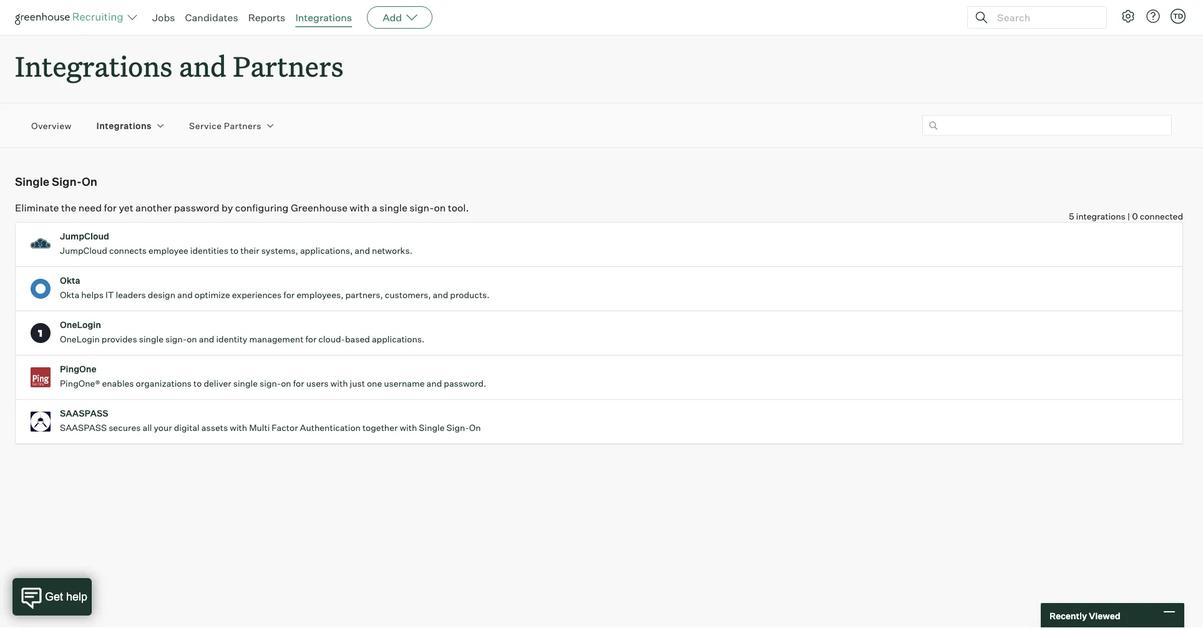 Task type: locate. For each thing, give the bounding box(es) containing it.
and inside jumpcloud jumpcloud connects employee identities to their systems, applications, and networks.
[[355, 245, 370, 256]]

for inside onelogin onelogin provides single sign-on and identity management for cloud-based applications.
[[305, 334, 317, 345]]

candidates
[[185, 11, 238, 24]]

single right together
[[419, 423, 445, 434]]

None text field
[[922, 115, 1172, 136]]

systems,
[[261, 245, 298, 256]]

1 vertical spatial on
[[187, 334, 197, 345]]

0 vertical spatial partners
[[233, 47, 344, 84]]

add button
[[367, 6, 433, 29]]

partners,
[[345, 290, 383, 301]]

their
[[240, 245, 259, 256]]

0 horizontal spatial sign-
[[165, 334, 187, 345]]

on down the password. on the left of page
[[469, 423, 481, 434]]

saaspass
[[60, 408, 108, 419], [60, 423, 107, 434]]

on inside pingone pingone® enables organizations to deliver single sign-on for users with just one username and password.
[[281, 378, 291, 389]]

add
[[383, 11, 402, 24]]

single
[[379, 201, 407, 214], [139, 334, 163, 345], [233, 378, 258, 389]]

on
[[82, 175, 97, 189], [469, 423, 481, 434]]

okta
[[60, 275, 80, 286], [60, 290, 79, 301]]

1 vertical spatial to
[[193, 378, 202, 389]]

1 vertical spatial partners
[[224, 120, 261, 131]]

sign-
[[52, 175, 82, 189], [447, 423, 469, 434]]

single right deliver
[[233, 378, 258, 389]]

1 horizontal spatial on
[[469, 423, 481, 434]]

sign- up "saaspass saaspass secures all your digital assets with multi factor authentication together with single sign-on"
[[260, 378, 281, 389]]

0 vertical spatial okta
[[60, 275, 80, 286]]

identity
[[216, 334, 247, 345]]

for left yet
[[104, 201, 117, 214]]

and right username
[[427, 378, 442, 389]]

1 vertical spatial single
[[419, 423, 445, 434]]

organizations
[[136, 378, 192, 389]]

1 vertical spatial on
[[469, 423, 481, 434]]

cloud-
[[318, 334, 345, 345]]

td button
[[1171, 9, 1186, 24]]

partners right service
[[224, 120, 261, 131]]

0 vertical spatial jumpcloud
[[60, 231, 109, 242]]

1 vertical spatial okta
[[60, 290, 79, 301]]

for left employees,
[[284, 290, 295, 301]]

0 vertical spatial on
[[434, 201, 446, 214]]

2 onelogin from the top
[[60, 334, 100, 345]]

on
[[434, 201, 446, 214], [187, 334, 197, 345], [281, 378, 291, 389]]

for for sign-
[[293, 378, 304, 389]]

to
[[230, 245, 239, 256], [193, 378, 202, 389]]

1 horizontal spatial sign-
[[447, 423, 469, 434]]

0 horizontal spatial on
[[82, 175, 97, 189]]

for for identity
[[305, 334, 317, 345]]

with left just at left
[[330, 378, 348, 389]]

1 horizontal spatial on
[[281, 378, 291, 389]]

|
[[1127, 211, 1130, 222]]

onelogin up pingone
[[60, 334, 100, 345]]

sign- up the organizations
[[165, 334, 187, 345]]

1 vertical spatial integrations
[[15, 47, 172, 84]]

for left users in the bottom left of the page
[[293, 378, 304, 389]]

for for optimize
[[284, 290, 295, 301]]

and left identity on the left
[[199, 334, 214, 345]]

password.
[[444, 378, 486, 389]]

partners down reports
[[233, 47, 344, 84]]

1 vertical spatial sign-
[[447, 423, 469, 434]]

integrations and partners
[[15, 47, 344, 84]]

0 horizontal spatial on
[[187, 334, 197, 345]]

sign- down the password. on the left of page
[[447, 423, 469, 434]]

with
[[350, 201, 370, 214], [330, 378, 348, 389], [230, 423, 247, 434], [400, 423, 417, 434]]

0 vertical spatial saaspass
[[60, 408, 108, 419]]

partners
[[233, 47, 344, 84], [224, 120, 261, 131]]

on left identity on the left
[[187, 334, 197, 345]]

td
[[1173, 12, 1183, 20]]

multi
[[249, 423, 270, 434]]

together
[[363, 423, 398, 434]]

0 vertical spatial onelogin
[[60, 320, 101, 331]]

customers,
[[385, 290, 431, 301]]

0 vertical spatial single
[[379, 201, 407, 214]]

applications,
[[300, 245, 353, 256]]

based
[[345, 334, 370, 345]]

integrations link
[[295, 11, 352, 24], [96, 119, 152, 132]]

1 horizontal spatial integrations link
[[295, 11, 352, 24]]

1 vertical spatial saaspass
[[60, 423, 107, 434]]

one
[[367, 378, 382, 389]]

on left tool.
[[434, 201, 446, 214]]

management
[[249, 334, 303, 345]]

networks.
[[372, 245, 412, 256]]

reports link
[[248, 11, 285, 24]]

integrations for bottommost the integrations link
[[96, 120, 152, 131]]

single inside pingone pingone® enables organizations to deliver single sign-on for users with just one username and password.
[[233, 378, 258, 389]]

2 horizontal spatial single
[[379, 201, 407, 214]]

jobs
[[152, 11, 175, 24]]

1 jumpcloud from the top
[[60, 231, 109, 242]]

and left "products."
[[433, 290, 448, 301]]

on up need
[[82, 175, 97, 189]]

1 horizontal spatial to
[[230, 245, 239, 256]]

single up eliminate
[[15, 175, 49, 189]]

to left their
[[230, 245, 239, 256]]

applications.
[[372, 334, 424, 345]]

0 vertical spatial integrations
[[295, 11, 352, 24]]

onelogin down helps
[[60, 320, 101, 331]]

onelogin onelogin provides single sign-on and identity management for cloud-based applications.
[[60, 320, 424, 345]]

2 jumpcloud from the top
[[60, 245, 107, 256]]

leaders
[[116, 290, 146, 301]]

candidates link
[[185, 11, 238, 24]]

single
[[15, 175, 49, 189], [419, 423, 445, 434]]

sign- left tool.
[[410, 201, 434, 214]]

and
[[179, 47, 227, 84], [355, 245, 370, 256], [177, 290, 193, 301], [433, 290, 448, 301], [199, 334, 214, 345], [427, 378, 442, 389]]

sign- inside pingone pingone® enables organizations to deliver single sign-on for users with just one username and password.
[[260, 378, 281, 389]]

service partners
[[189, 120, 261, 131]]

jumpcloud
[[60, 231, 109, 242], [60, 245, 107, 256]]

0 vertical spatial to
[[230, 245, 239, 256]]

for left cloud- at the bottom left
[[305, 334, 317, 345]]

for inside 'okta okta helps it leaders design and optimize experiences for employees, partners, customers, and products.'
[[284, 290, 295, 301]]

0 vertical spatial on
[[82, 175, 97, 189]]

single right provides
[[139, 334, 163, 345]]

0 horizontal spatial integrations link
[[96, 119, 152, 132]]

onelogin
[[60, 320, 101, 331], [60, 334, 100, 345]]

1 vertical spatial single
[[139, 334, 163, 345]]

0
[[1132, 211, 1138, 222]]

to left deliver
[[193, 378, 202, 389]]

jobs link
[[152, 11, 175, 24]]

integrations
[[295, 11, 352, 24], [15, 47, 172, 84], [96, 120, 152, 131]]

for
[[104, 201, 117, 214], [284, 290, 295, 301], [305, 334, 317, 345], [293, 378, 304, 389]]

5
[[1069, 211, 1074, 222]]

username
[[384, 378, 425, 389]]

to inside pingone pingone® enables organizations to deliver single sign-on for users with just one username and password.
[[193, 378, 202, 389]]

sign- inside "saaspass saaspass secures all your digital assets with multi factor authentication together with single sign-on"
[[447, 423, 469, 434]]

and right "design"
[[177, 290, 193, 301]]

1 onelogin from the top
[[60, 320, 101, 331]]

0 horizontal spatial single
[[139, 334, 163, 345]]

service partners link
[[189, 119, 261, 132]]

with inside pingone pingone® enables organizations to deliver single sign-on for users with just one username and password.
[[330, 378, 348, 389]]

1 horizontal spatial sign-
[[260, 378, 281, 389]]

2 vertical spatial single
[[233, 378, 258, 389]]

sign-
[[410, 201, 434, 214], [165, 334, 187, 345], [260, 378, 281, 389]]

digital
[[174, 423, 200, 434]]

saaspass down pingone®
[[60, 408, 108, 419]]

and left networks.
[[355, 245, 370, 256]]

single right a
[[379, 201, 407, 214]]

sign- up the in the top of the page
[[52, 175, 82, 189]]

2 horizontal spatial on
[[434, 201, 446, 214]]

1 vertical spatial onelogin
[[60, 334, 100, 345]]

all
[[143, 423, 152, 434]]

1 horizontal spatial single
[[233, 378, 258, 389]]

1 horizontal spatial single
[[419, 423, 445, 434]]

1 saaspass from the top
[[60, 408, 108, 419]]

1 vertical spatial jumpcloud
[[60, 245, 107, 256]]

1 vertical spatial sign-
[[165, 334, 187, 345]]

0 horizontal spatial to
[[193, 378, 202, 389]]

0 vertical spatial single
[[15, 175, 49, 189]]

employees,
[[297, 290, 344, 301]]

1 okta from the top
[[60, 275, 80, 286]]

with right together
[[400, 423, 417, 434]]

and inside pingone pingone® enables organizations to deliver single sign-on for users with just one username and password.
[[427, 378, 442, 389]]

0 vertical spatial sign-
[[52, 175, 82, 189]]

0 vertical spatial sign-
[[410, 201, 434, 214]]

saaspass left secures on the bottom
[[60, 423, 107, 434]]

2 vertical spatial sign-
[[260, 378, 281, 389]]

on left users in the bottom left of the page
[[281, 378, 291, 389]]

2 vertical spatial on
[[281, 378, 291, 389]]

for inside pingone pingone® enables organizations to deliver single sign-on for users with just one username and password.
[[293, 378, 304, 389]]

integrations
[[1076, 211, 1126, 222]]

2 vertical spatial integrations
[[96, 120, 152, 131]]



Task type: describe. For each thing, give the bounding box(es) containing it.
helps
[[81, 290, 104, 301]]

pingone pingone® enables organizations to deliver single sign-on for users with just one username and password.
[[60, 364, 486, 389]]

greenhouse
[[291, 201, 348, 214]]

connected
[[1140, 211, 1183, 222]]

on inside "saaspass saaspass secures all your digital assets with multi factor authentication together with single sign-on"
[[469, 423, 481, 434]]

greenhouse recruiting image
[[15, 10, 127, 25]]

recently
[[1050, 610, 1087, 621]]

connects
[[109, 245, 147, 256]]

products.
[[450, 290, 490, 301]]

2 horizontal spatial sign-
[[410, 201, 434, 214]]

deliver
[[204, 378, 231, 389]]

sign- inside onelogin onelogin provides single sign-on and identity management for cloud-based applications.
[[165, 334, 187, 345]]

enables
[[102, 378, 134, 389]]

0 vertical spatial integrations link
[[295, 11, 352, 24]]

by
[[221, 201, 233, 214]]

0 horizontal spatial sign-
[[52, 175, 82, 189]]

and down candidates
[[179, 47, 227, 84]]

optimize
[[195, 290, 230, 301]]

overview
[[31, 120, 72, 131]]

just
[[350, 378, 365, 389]]

assets
[[201, 423, 228, 434]]

a
[[372, 201, 377, 214]]

pingone
[[60, 364, 96, 375]]

pingone®
[[60, 378, 100, 389]]

with left a
[[350, 201, 370, 214]]

integrations for top the integrations link
[[295, 11, 352, 24]]

authentication
[[300, 423, 361, 434]]

on inside onelogin onelogin provides single sign-on and identity management for cloud-based applications.
[[187, 334, 197, 345]]

jumpcloud jumpcloud connects employee identities to their systems, applications, and networks.
[[60, 231, 412, 256]]

it
[[105, 290, 114, 301]]

to inside jumpcloud jumpcloud connects employee identities to their systems, applications, and networks.
[[230, 245, 239, 256]]

0 horizontal spatial single
[[15, 175, 49, 189]]

2 saaspass from the top
[[60, 423, 107, 434]]

and inside onelogin onelogin provides single sign-on and identity management for cloud-based applications.
[[199, 334, 214, 345]]

tool.
[[448, 201, 469, 214]]

identities
[[190, 245, 228, 256]]

your
[[154, 423, 172, 434]]

with left multi
[[230, 423, 247, 434]]

yet
[[119, 201, 133, 214]]

eliminate the need for yet another password by configuring greenhouse with a single sign-on tool.
[[15, 201, 469, 214]]

integrations for integrations and partners
[[15, 47, 172, 84]]

saaspass saaspass secures all your digital assets with multi factor authentication together with single sign-on
[[60, 408, 481, 434]]

configure image
[[1121, 9, 1136, 24]]

single sign-on
[[15, 175, 97, 189]]

the
[[61, 201, 76, 214]]

design
[[148, 290, 175, 301]]

factor
[[272, 423, 298, 434]]

single inside "saaspass saaspass secures all your digital assets with multi factor authentication together with single sign-on"
[[419, 423, 445, 434]]

another
[[135, 201, 172, 214]]

eliminate
[[15, 201, 59, 214]]

overview link
[[31, 119, 72, 132]]

1 vertical spatial integrations link
[[96, 119, 152, 132]]

employee
[[149, 245, 188, 256]]

viewed
[[1089, 610, 1120, 621]]

single inside onelogin onelogin provides single sign-on and identity management for cloud-based applications.
[[139, 334, 163, 345]]

need
[[79, 201, 102, 214]]

secures
[[109, 423, 141, 434]]

Search text field
[[994, 8, 1095, 27]]

td button
[[1168, 6, 1188, 26]]

users
[[306, 378, 329, 389]]

2 okta from the top
[[60, 290, 79, 301]]

experiences
[[232, 290, 282, 301]]

service
[[189, 120, 222, 131]]

password
[[174, 201, 219, 214]]

provides
[[102, 334, 137, 345]]

5 integrations | 0 connected
[[1069, 211, 1183, 222]]

reports
[[248, 11, 285, 24]]

recently viewed
[[1050, 610, 1120, 621]]

okta okta helps it leaders design and optimize experiences for employees, partners, customers, and products.
[[60, 275, 490, 301]]

configuring
[[235, 201, 289, 214]]



Task type: vqa. For each thing, say whether or not it's contained in the screenshot.
Jobs link
yes



